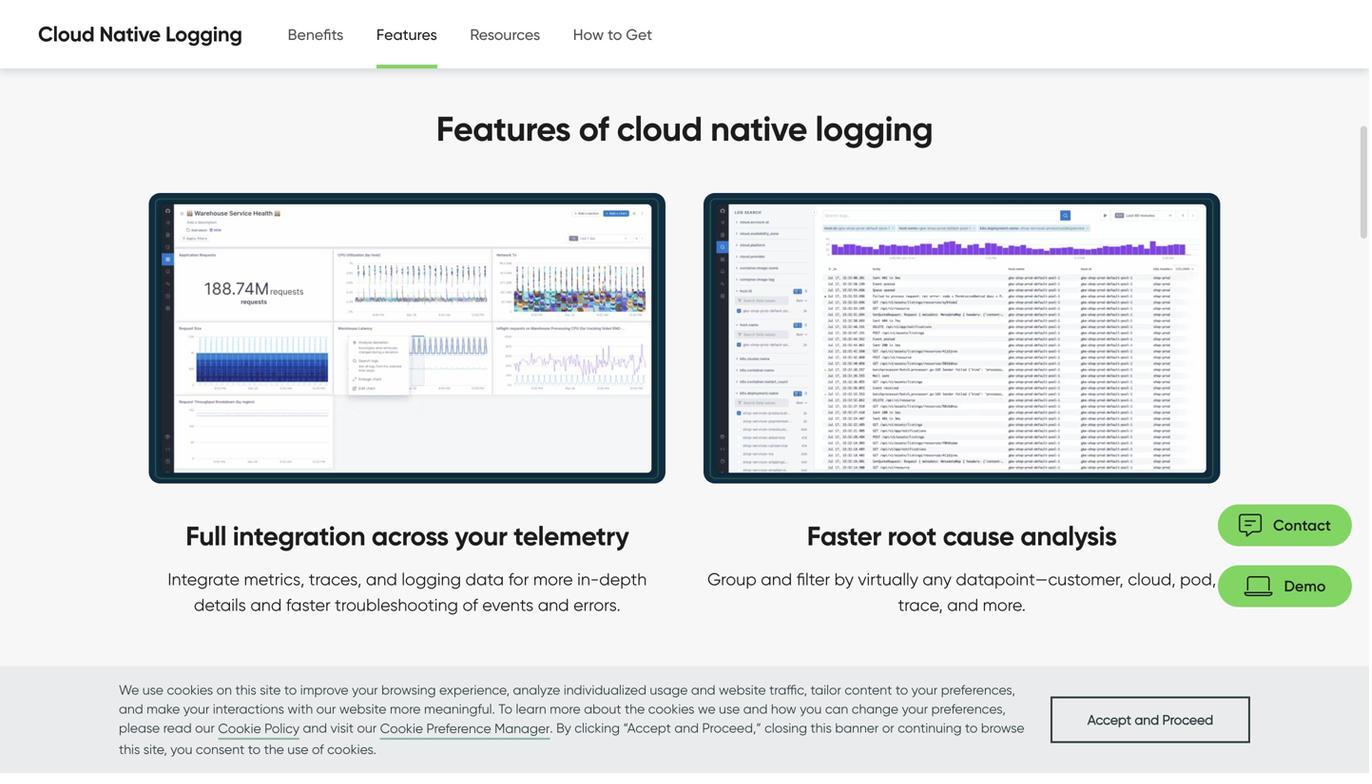 Task type: locate. For each thing, give the bounding box(es) containing it.
cookie down the browsing
[[380, 720, 423, 736]]

cookie policy link
[[218, 719, 299, 740]]

and up of
[[303, 720, 327, 736]]

closing
[[765, 720, 807, 736]]

or
[[882, 720, 894, 736]]

you
[[800, 701, 822, 717], [170, 741, 192, 757]]

consent
[[196, 741, 245, 757]]

cookie preference manager link
[[380, 719, 550, 740]]

our down improve
[[316, 701, 336, 717]]

1 vertical spatial this
[[811, 720, 832, 736]]

0 horizontal spatial more
[[390, 701, 421, 717]]

read
[[163, 720, 192, 736]]

to down 'cookie policy' link
[[248, 741, 261, 757]]

0 horizontal spatial you
[[170, 741, 192, 757]]

more
[[390, 701, 421, 717], [550, 701, 581, 717]]

0 horizontal spatial the
[[264, 741, 284, 757]]

1 horizontal spatial our
[[316, 701, 336, 717]]

our up consent
[[195, 720, 215, 736]]

how
[[771, 701, 797, 717]]

you down read at left bottom
[[170, 741, 192, 757]]

1 horizontal spatial the
[[625, 701, 645, 717]]

cookie policy and visit our cookie preference manager
[[218, 720, 550, 736]]

browse
[[981, 720, 1025, 736]]

use up make at the bottom
[[142, 682, 164, 698]]

0 vertical spatial cookies
[[167, 682, 213, 698]]

cookie down the interactions
[[218, 720, 261, 736]]

the up "accept
[[625, 701, 645, 717]]

site,
[[143, 741, 167, 757]]

your
[[352, 682, 378, 698], [912, 682, 938, 698], [183, 701, 210, 717], [902, 701, 928, 717]]

1 horizontal spatial cookie
[[380, 720, 423, 736]]

this
[[235, 682, 256, 698], [811, 720, 832, 736], [119, 741, 140, 757]]

more up by
[[550, 701, 581, 717]]

and inside the ". by clicking "accept and proceed," closing this banner or continuing to browse this site, you consent to the use of cookies."
[[675, 720, 699, 736]]

this down can
[[811, 720, 832, 736]]

the
[[625, 701, 645, 717], [264, 741, 284, 757]]

accept and proceed
[[1088, 711, 1213, 728]]

0 vertical spatial this
[[235, 682, 256, 698]]

clicking
[[575, 720, 620, 736]]

0 vertical spatial you
[[800, 701, 822, 717]]

and up we
[[691, 682, 716, 698]]

to
[[284, 682, 297, 698], [896, 682, 908, 698], [965, 720, 978, 736], [248, 741, 261, 757]]

to right site
[[284, 682, 297, 698]]

cookie
[[218, 720, 261, 736], [380, 720, 423, 736]]

make
[[147, 701, 180, 717]]

our right visit
[[357, 720, 377, 736]]

more down the browsing
[[390, 701, 421, 717]]

0 horizontal spatial cookie
[[218, 720, 261, 736]]

1 horizontal spatial you
[[800, 701, 822, 717]]

1 horizontal spatial cookies
[[648, 701, 695, 717]]

0 vertical spatial use
[[142, 682, 164, 698]]

use
[[142, 682, 164, 698], [719, 701, 740, 717], [287, 741, 309, 757]]

this down please
[[119, 741, 140, 757]]

1 vertical spatial cookies
[[648, 701, 695, 717]]

with
[[288, 701, 313, 717]]

. by clicking "accept and proceed," closing this banner or continuing to browse this site, you consent to the use of cookies.
[[119, 720, 1025, 757]]

this up the interactions
[[235, 682, 256, 698]]

use left of
[[287, 741, 309, 757]]

2 horizontal spatial this
[[811, 720, 832, 736]]

learn
[[516, 701, 546, 717]]

cookies
[[167, 682, 213, 698], [648, 701, 695, 717]]

1 vertical spatial you
[[170, 741, 192, 757]]

our
[[316, 701, 336, 717], [195, 720, 215, 736], [357, 720, 377, 736]]

about
[[584, 701, 621, 717]]

the down policy on the left bottom
[[264, 741, 284, 757]]

0 vertical spatial the
[[625, 701, 645, 717]]

1 horizontal spatial website
[[719, 682, 766, 698]]

and right accept
[[1135, 711, 1159, 728]]

2 more from the left
[[550, 701, 581, 717]]

and left how
[[743, 701, 768, 717]]

0 vertical spatial preferences,
[[941, 682, 1015, 698]]

2 vertical spatial use
[[287, 741, 309, 757]]

proceed,"
[[702, 720, 761, 736]]

improve
[[300, 682, 349, 698]]

use up proceed,"
[[719, 701, 740, 717]]

preferences,
[[941, 682, 1015, 698], [931, 701, 1006, 717]]

2 horizontal spatial our
[[357, 720, 377, 736]]

.
[[550, 720, 553, 736]]

tailor
[[811, 682, 841, 698]]

website
[[719, 682, 766, 698], [339, 701, 387, 717]]

use inside the ". by clicking "accept and proceed," closing this banner or continuing to browse this site, you consent to the use of cookies."
[[287, 741, 309, 757]]

website up proceed,"
[[719, 682, 766, 698]]

on
[[216, 682, 232, 698]]

manager
[[495, 720, 550, 736]]

to up change
[[896, 682, 908, 698]]

we
[[698, 701, 716, 717]]

0 vertical spatial website
[[719, 682, 766, 698]]

2 cookie from the left
[[380, 720, 423, 736]]

1 vertical spatial the
[[264, 741, 284, 757]]

and
[[691, 682, 716, 698], [119, 701, 143, 717], [743, 701, 768, 717], [1135, 711, 1159, 728], [303, 720, 327, 736], [675, 720, 699, 736]]

1 horizontal spatial use
[[287, 741, 309, 757]]

1 vertical spatial use
[[719, 701, 740, 717]]

website up visit
[[339, 701, 387, 717]]

preference
[[426, 720, 491, 736]]

0 horizontal spatial this
[[119, 741, 140, 757]]

"accept
[[623, 720, 671, 736]]

and down we
[[675, 720, 699, 736]]

1 horizontal spatial this
[[235, 682, 256, 698]]

you down tailor
[[800, 701, 822, 717]]

cookies down 'usage'
[[648, 701, 695, 717]]

you inside we use cookies on this site to improve your browsing experience, analyze individualized usage and website traffic, tailor content to your preferences, and make your interactions with our website more meaningful. to learn more about the cookies we use and how you can change your preferences, please read our
[[800, 701, 822, 717]]

to left browse
[[965, 720, 978, 736]]

1 vertical spatial website
[[339, 701, 387, 717]]

1 horizontal spatial more
[[550, 701, 581, 717]]

this inside we use cookies on this site to improve your browsing experience, analyze individualized usage and website traffic, tailor content to your preferences, and make your interactions with our website more meaningful. to learn more about the cookies we use and how you can change your preferences, please read our
[[235, 682, 256, 698]]

of
[[312, 741, 324, 757]]

banner
[[835, 720, 879, 736]]

cookies up make at the bottom
[[167, 682, 213, 698]]

accept and proceed button
[[1051, 696, 1250, 743]]

0 horizontal spatial website
[[339, 701, 387, 717]]



Task type: vqa. For each thing, say whether or not it's contained in the screenshot.
bottommost agents
no



Task type: describe. For each thing, give the bounding box(es) containing it.
by
[[556, 720, 571, 736]]

you inside the ". by clicking "accept and proceed," closing this banner or continuing to browse this site, you consent to the use of cookies."
[[170, 741, 192, 757]]

and down 'we' on the left of the page
[[119, 701, 143, 717]]

content
[[845, 682, 892, 698]]

and inside cookie policy and visit our cookie preference manager
[[303, 720, 327, 736]]

individualized
[[564, 682, 647, 698]]

2 vertical spatial this
[[119, 741, 140, 757]]

continuing
[[898, 720, 962, 736]]

interactions
[[213, 701, 284, 717]]

1 vertical spatial preferences,
[[931, 701, 1006, 717]]

proceed
[[1163, 711, 1213, 728]]

0 horizontal spatial cookies
[[167, 682, 213, 698]]

2 horizontal spatial use
[[719, 701, 740, 717]]

0 horizontal spatial use
[[142, 682, 164, 698]]

accept
[[1088, 711, 1132, 728]]

1 more from the left
[[390, 701, 421, 717]]

usage
[[650, 682, 688, 698]]

we
[[119, 682, 139, 698]]

cookies.
[[327, 741, 376, 757]]

analyze
[[513, 682, 560, 698]]

the inside we use cookies on this site to improve your browsing experience, analyze individualized usage and website traffic, tailor content to your preferences, and make your interactions with our website more meaningful. to learn more about the cookies we use and how you can change your preferences, please read our
[[625, 701, 645, 717]]

1 cookie from the left
[[218, 720, 261, 736]]

visit
[[331, 720, 354, 736]]

experience,
[[439, 682, 510, 698]]

site
[[260, 682, 281, 698]]

browsing
[[381, 682, 436, 698]]

to
[[498, 701, 513, 717]]

policy
[[264, 720, 299, 736]]

0 horizontal spatial our
[[195, 720, 215, 736]]

can
[[825, 701, 848, 717]]

and inside button
[[1135, 711, 1159, 728]]

the inside the ". by clicking "accept and proceed," closing this banner or continuing to browse this site, you consent to the use of cookies."
[[264, 741, 284, 757]]

meaningful.
[[424, 701, 495, 717]]

our inside cookie policy and visit our cookie preference manager
[[357, 720, 377, 736]]

traffic,
[[769, 682, 807, 698]]

change
[[852, 701, 899, 717]]

we use cookies on this site to improve your browsing experience, analyze individualized usage and website traffic, tailor content to your preferences, and make your interactions with our website more meaningful. to learn more about the cookies we use and how you can change your preferences, please read our
[[119, 682, 1015, 736]]

please
[[119, 720, 160, 736]]



